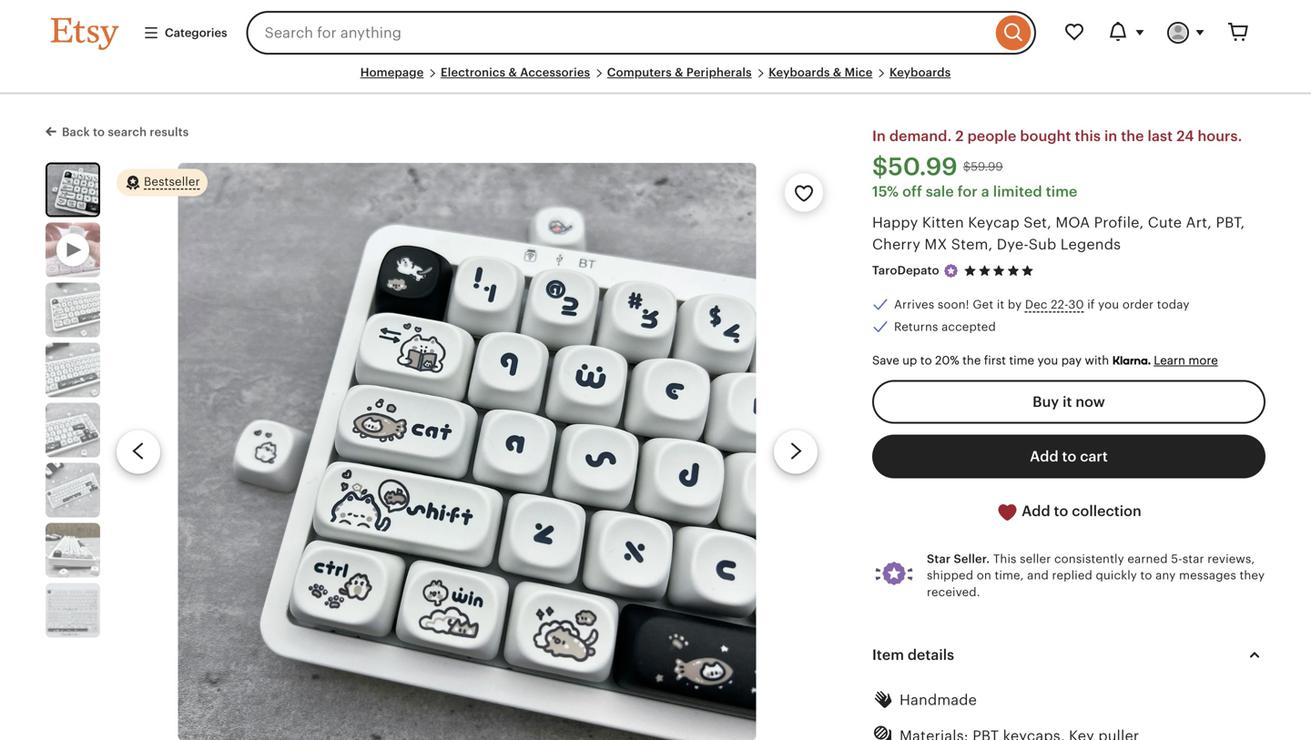 Task type: vqa. For each thing, say whether or not it's contained in the screenshot.
Add to collection's to
yes



Task type: locate. For each thing, give the bounding box(es) containing it.
returns accepted
[[894, 320, 996, 334]]

this
[[993, 552, 1017, 566]]

time up moa
[[1046, 184, 1078, 200]]

0 horizontal spatial &
[[509, 66, 517, 79]]

quickly
[[1096, 569, 1137, 583]]

1 keyboards from the left
[[769, 66, 830, 79]]

1 horizontal spatial happy kitten keycap set moa profile cute art pbt cherry mx image 1 image
[[178, 163, 756, 740]]

1 & from the left
[[509, 66, 517, 79]]

& right "electronics"
[[509, 66, 517, 79]]

5-
[[1171, 552, 1183, 566]]

and
[[1027, 569, 1049, 583]]

results
[[150, 125, 189, 139]]

&
[[509, 66, 517, 79], [675, 66, 684, 79], [833, 66, 842, 79]]

add to cart
[[1030, 449, 1108, 465]]

keyboards
[[769, 66, 830, 79], [890, 66, 951, 79]]

received.
[[927, 585, 980, 599]]

soon! get
[[938, 298, 994, 312]]

1 vertical spatial the
[[963, 354, 981, 368]]

3 & from the left
[[833, 66, 842, 79]]

add left cart
[[1030, 449, 1059, 465]]

time inside save up to 20% the first time you pay with klarna. learn more
[[1009, 354, 1035, 368]]

keyboards left mice at the top right of page
[[769, 66, 830, 79]]

keyboards & mice
[[769, 66, 873, 79]]

keyboards for 'keyboards' link
[[890, 66, 951, 79]]

in demand. 2 people bought this in the last 24 hours.
[[872, 128, 1242, 144]]

1 horizontal spatial you
[[1098, 298, 1119, 312]]

0 vertical spatial you
[[1098, 298, 1119, 312]]

0 vertical spatial time
[[1046, 184, 1078, 200]]

on
[[977, 569, 992, 583]]

electronics & accessories link
[[441, 66, 590, 79]]

star_seller image
[[943, 263, 959, 279]]

0 horizontal spatial happy kitten keycap set moa profile cute art pbt cherry mx image 1 image
[[47, 165, 98, 216]]

0 horizontal spatial time
[[1009, 354, 1035, 368]]

replied
[[1052, 569, 1093, 583]]

0 horizontal spatial keyboards
[[769, 66, 830, 79]]

0 horizontal spatial you
[[1038, 354, 1058, 368]]

& right computers
[[675, 66, 684, 79]]

first
[[984, 354, 1006, 368]]

1 horizontal spatial the
[[1121, 128, 1144, 144]]

to down earned
[[1141, 569, 1152, 583]]

you left pay
[[1038, 354, 1058, 368]]

demand.
[[890, 128, 952, 144]]

if
[[1087, 298, 1095, 312]]

add up seller
[[1022, 503, 1051, 520]]

None search field
[[246, 11, 1036, 55]]

in
[[1104, 128, 1118, 144]]

1 vertical spatial time
[[1009, 354, 1035, 368]]

search
[[108, 125, 147, 139]]

by
[[1008, 298, 1022, 312]]

$50.99
[[872, 153, 958, 180]]

the right in
[[1121, 128, 1144, 144]]

24
[[1177, 128, 1194, 144]]

menu bar
[[51, 66, 1260, 94]]

& left mice at the top right of page
[[833, 66, 842, 79]]

the
[[1121, 128, 1144, 144], [963, 354, 981, 368]]

save up to 20% the first time you pay with klarna. learn more
[[872, 354, 1218, 368]]

off
[[902, 184, 922, 200]]

you right if
[[1098, 298, 1119, 312]]

bestseller
[[144, 175, 200, 189]]

shipped
[[927, 569, 974, 583]]

seller.
[[954, 552, 990, 566]]

bestseller button
[[117, 168, 207, 197]]

to for back to search results
[[93, 125, 105, 139]]

time for limited
[[1046, 184, 1078, 200]]

30
[[1068, 298, 1084, 312]]

0 horizontal spatial the
[[963, 354, 981, 368]]

happy kitten keycap set moa profile cute art pbt cherry mx image 1 image
[[178, 163, 756, 740], [47, 165, 98, 216]]

computers
[[607, 66, 672, 79]]

consistently
[[1054, 552, 1124, 566]]

1 horizontal spatial it
[[1063, 394, 1072, 410]]

1 vertical spatial add
[[1022, 503, 1051, 520]]

1 horizontal spatial keyboards
[[890, 66, 951, 79]]

back
[[62, 125, 90, 139]]

peripherals
[[687, 66, 752, 79]]

to right up
[[920, 354, 932, 368]]

stem,
[[951, 236, 993, 253]]

2 keyboards from the left
[[890, 66, 951, 79]]

cart
[[1080, 449, 1108, 465]]

time right first on the top of page
[[1009, 354, 1035, 368]]

star
[[927, 552, 951, 566]]

for
[[958, 184, 978, 200]]

none search field inside categories banner
[[246, 11, 1036, 55]]

2 & from the left
[[675, 66, 684, 79]]

today
[[1157, 298, 1190, 312]]

order
[[1123, 298, 1154, 312]]

1 vertical spatial it
[[1063, 394, 1072, 410]]

add
[[1030, 449, 1059, 465], [1022, 503, 1051, 520]]

1 horizontal spatial &
[[675, 66, 684, 79]]

computers & peripherals
[[607, 66, 752, 79]]

it inside button
[[1063, 394, 1072, 410]]

happy kitten keycap set, moa profile, cute art, pbt, cherry mx stem, dye-sub legends
[[872, 215, 1245, 253]]

with
[[1085, 354, 1109, 368]]

arrives
[[894, 298, 934, 312]]

it left by
[[997, 298, 1005, 312]]

it right buy
[[1063, 394, 1072, 410]]

1 vertical spatial you
[[1038, 354, 1058, 368]]

item details button
[[856, 633, 1282, 677]]

pay
[[1061, 354, 1082, 368]]

15% off sale for a limited time
[[872, 184, 1078, 200]]

the inside save up to 20% the first time you pay with klarna. learn more
[[963, 354, 981, 368]]

to right 'back'
[[93, 125, 105, 139]]

it
[[997, 298, 1005, 312], [1063, 394, 1072, 410]]

to left cart
[[1062, 449, 1077, 465]]

people
[[968, 128, 1017, 144]]

arrives soon! get it by dec 22-30 if you order today
[[894, 298, 1190, 312]]

to left "collection"
[[1054, 503, 1068, 520]]

1 horizontal spatial time
[[1046, 184, 1078, 200]]

0 horizontal spatial it
[[997, 298, 1005, 312]]

a
[[981, 184, 990, 200]]

2 horizontal spatial &
[[833, 66, 842, 79]]

the left first on the top of page
[[963, 354, 981, 368]]

categories button
[[129, 16, 241, 49]]

0 vertical spatial add
[[1030, 449, 1059, 465]]

mice
[[845, 66, 873, 79]]

happy kitten keycap set moa profile cute art pbt cherry mx image 4 image
[[46, 403, 100, 458]]

keyboards right mice at the top right of page
[[890, 66, 951, 79]]

menu bar containing homepage
[[51, 66, 1260, 94]]

seller
[[1020, 552, 1051, 566]]

happy kitten keycap set moa profile cute art pbt cherry mx image 3 image
[[46, 343, 100, 398]]

learn more button
[[1154, 354, 1218, 368]]



Task type: describe. For each thing, give the bounding box(es) containing it.
tarodepato link
[[872, 264, 939, 277]]

22-
[[1051, 298, 1068, 312]]

now
[[1076, 394, 1105, 410]]

& for keyboards
[[833, 66, 842, 79]]

happy kitten keycap set moa profile cute art pbt cherry mx image 5 image
[[46, 463, 100, 518]]

buy it now
[[1033, 394, 1105, 410]]

details
[[908, 647, 954, 663]]

profile,
[[1094, 215, 1144, 231]]

time,
[[995, 569, 1024, 583]]

homepage link
[[360, 66, 424, 79]]

& for electronics
[[509, 66, 517, 79]]

0 vertical spatial it
[[997, 298, 1005, 312]]

moa
[[1056, 215, 1090, 231]]

more
[[1189, 354, 1218, 368]]

they
[[1240, 569, 1265, 583]]

electronics
[[441, 66, 506, 79]]

earned
[[1128, 552, 1168, 566]]

collection
[[1072, 503, 1142, 520]]

reviews,
[[1208, 552, 1255, 566]]

to inside save up to 20% the first time you pay with klarna. learn more
[[920, 354, 932, 368]]

0 vertical spatial the
[[1121, 128, 1144, 144]]

20%
[[935, 354, 959, 368]]

tarodepato
[[872, 264, 939, 277]]

star seller.
[[927, 552, 990, 566]]

to for add to collection
[[1054, 503, 1068, 520]]

this seller consistently earned 5-star reviews, shipped on time, and replied quickly to any messages they received.
[[927, 552, 1265, 599]]

categories banner
[[18, 0, 1293, 66]]

electronics & accessories
[[441, 66, 590, 79]]

add for add to collection
[[1022, 503, 1051, 520]]

last
[[1148, 128, 1173, 144]]

sub
[[1029, 236, 1057, 253]]

cute
[[1148, 215, 1182, 231]]

to inside this seller consistently earned 5-star reviews, shipped on time, and replied quickly to any messages they received.
[[1141, 569, 1152, 583]]

add to cart button
[[872, 435, 1266, 479]]

keyboards for keyboards & mice
[[769, 66, 830, 79]]

art,
[[1186, 215, 1212, 231]]

to for add to cart
[[1062, 449, 1077, 465]]

up
[[903, 354, 917, 368]]

pbt,
[[1216, 215, 1245, 231]]

learn
[[1154, 354, 1186, 368]]

bought
[[1020, 128, 1071, 144]]

& for computers
[[675, 66, 684, 79]]

homepage
[[360, 66, 424, 79]]

kitten
[[922, 215, 964, 231]]

15%
[[872, 184, 899, 200]]

happy kitten keycap set moa profile cute art pbt cherry mx image 7 image
[[46, 583, 100, 638]]

accepted
[[942, 320, 996, 334]]

$59.99
[[963, 160, 1003, 174]]

save
[[872, 354, 899, 368]]

item details
[[872, 647, 954, 663]]

returns
[[894, 320, 938, 334]]

mx
[[925, 236, 947, 253]]

keyboards & mice link
[[769, 66, 873, 79]]

dye-
[[997, 236, 1029, 253]]

you inside save up to 20% the first time you pay with klarna. learn more
[[1038, 354, 1058, 368]]

star
[[1183, 552, 1204, 566]]

sale
[[926, 184, 954, 200]]

buy
[[1033, 394, 1059, 410]]

time for first
[[1009, 354, 1035, 368]]

buy it now button
[[872, 380, 1266, 424]]

cherry
[[872, 236, 921, 253]]

hours.
[[1198, 128, 1242, 144]]

add to collection button
[[872, 490, 1266, 535]]

happy
[[872, 215, 918, 231]]

add for add to cart
[[1030, 449, 1059, 465]]

back to search results link
[[46, 122, 189, 140]]

2
[[955, 128, 964, 144]]

categories
[[165, 26, 227, 40]]

handmade
[[900, 692, 977, 709]]

happy kitten keycap set moa profile cute art pbt cherry mx image 2 image
[[46, 283, 100, 338]]

messages
[[1179, 569, 1236, 583]]

in
[[872, 128, 886, 144]]

Search for anything text field
[[246, 11, 992, 55]]

keyboards link
[[890, 66, 951, 79]]

set,
[[1024, 215, 1052, 231]]

computers & peripherals link
[[607, 66, 752, 79]]

accessories
[[520, 66, 590, 79]]

keycap
[[968, 215, 1020, 231]]

$50.99 $59.99
[[872, 153, 1003, 180]]

any
[[1156, 569, 1176, 583]]

item
[[872, 647, 904, 663]]

add to collection
[[1018, 503, 1142, 520]]

dec
[[1025, 298, 1048, 312]]

happy kitten keycap set moa profile cute art pbt cherry mx image 6 image
[[46, 523, 100, 578]]



